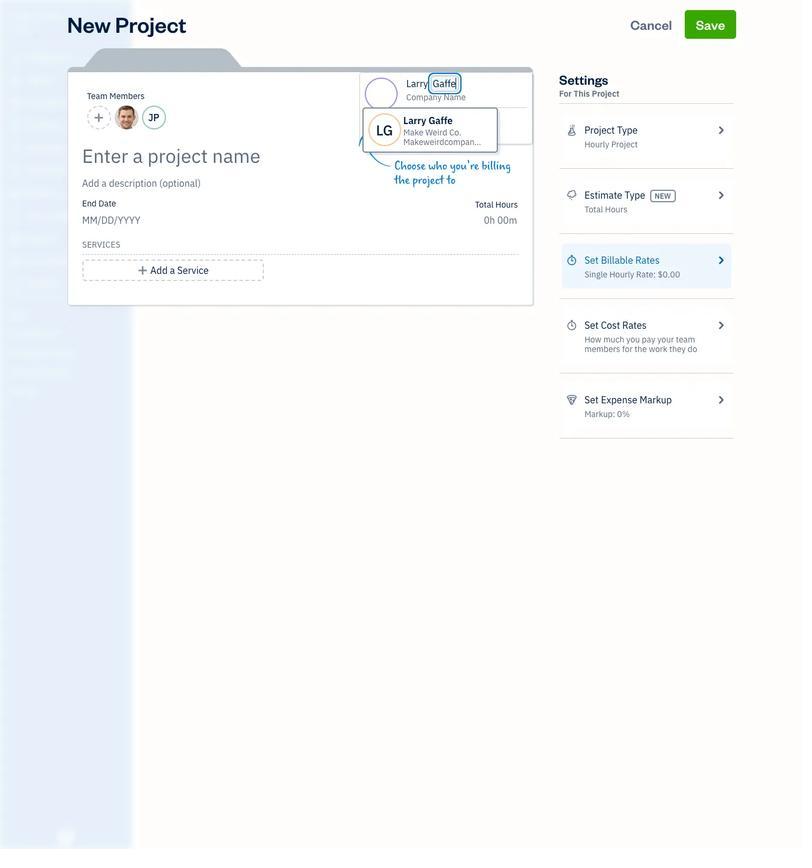 Task type: describe. For each thing, give the bounding box(es) containing it.
who
[[429, 159, 447, 173]]

timetracking image for set billable rates
[[567, 253, 578, 268]]

gaffe
[[429, 115, 453, 127]]

set billable rates
[[585, 254, 660, 266]]

add a service button
[[82, 260, 264, 281]]

new
[[67, 10, 111, 38]]

members
[[585, 344, 621, 355]]

save
[[696, 16, 725, 33]]

chart image
[[8, 256, 22, 268]]

money image
[[8, 234, 22, 246]]

turtle
[[10, 11, 44, 23]]

estimate image
[[8, 97, 22, 109]]

Project Description text field
[[82, 176, 411, 191]]

services
[[82, 240, 120, 250]]

much
[[604, 335, 625, 345]]

:
[[654, 269, 656, 280]]

plus image
[[137, 263, 148, 278]]

new
[[655, 192, 671, 201]]

estimate
[[585, 189, 623, 201]]

1 vertical spatial hourly
[[610, 269, 634, 280]]

project type
[[585, 124, 638, 136]]

cost
[[601, 320, 620, 332]]

co.
[[449, 127, 461, 138]]

to
[[447, 174, 456, 188]]

add
[[150, 265, 168, 277]]

apps image
[[9, 309, 128, 319]]

new project
[[67, 10, 187, 38]]

items and services image
[[9, 348, 128, 357]]

add a service
[[150, 265, 209, 277]]

Phone Number text field
[[424, 128, 481, 139]]

team
[[87, 91, 108, 102]]

Project Name text field
[[82, 144, 411, 168]]

cancel button
[[620, 10, 683, 39]]

makeweirdcompany@weird.co
[[403, 137, 518, 148]]

team
[[676, 335, 695, 345]]

0%
[[617, 409, 630, 420]]

timer image
[[8, 211, 22, 223]]

type for project type
[[617, 124, 638, 136]]

choose who you're billing the project to
[[395, 159, 511, 188]]

set for set billable rates
[[585, 254, 599, 266]]

bank connections image
[[9, 367, 128, 376]]

larry gaffe make weird co. makeweirdcompany@weird.co
[[403, 115, 518, 148]]

set expense markup
[[585, 394, 672, 406]]

choose
[[395, 159, 426, 173]]

envelope image
[[406, 113, 418, 122]]

markup
[[640, 394, 672, 406]]

how much you pay your team members for the work they do
[[585, 335, 698, 355]]

markup: 0%
[[585, 409, 630, 420]]

team members image
[[9, 329, 128, 338]]

project image
[[8, 188, 22, 200]]

type for estimate type
[[625, 189, 646, 201]]

end
[[82, 198, 97, 209]]

1 horizontal spatial hours
[[605, 204, 628, 215]]

owner
[[10, 24, 32, 33]]

weird
[[426, 127, 447, 138]]

Last Name text field
[[433, 78, 457, 90]]

a
[[170, 265, 175, 277]]

pay
[[642, 335, 656, 345]]

rates for set cost rates
[[623, 320, 647, 332]]

0 vertical spatial hourly
[[585, 139, 610, 150]]

Email Address text field
[[424, 113, 479, 124]]

chevronright image for set billable rates
[[716, 253, 727, 268]]

set for set expense markup
[[585, 394, 599, 406]]

End date in  format text field
[[82, 214, 227, 226]]

single
[[585, 269, 608, 280]]

they
[[670, 344, 686, 355]]

phone image
[[406, 128, 418, 138]]

estimate type
[[585, 189, 646, 201]]

rates for set billable rates
[[636, 254, 660, 266]]



Task type: locate. For each thing, give the bounding box(es) containing it.
3 set from the top
[[585, 394, 599, 406]]

0 vertical spatial set
[[585, 254, 599, 266]]

billable
[[601, 254, 633, 266]]

1 vertical spatial the
[[635, 344, 647, 355]]

expenses image
[[567, 393, 578, 407]]

0 vertical spatial chevronright image
[[716, 318, 727, 333]]

1 vertical spatial timetracking image
[[567, 318, 578, 333]]

freshbooks image
[[56, 831, 75, 845]]

how
[[585, 335, 602, 345]]

estimates image
[[567, 188, 578, 202]]

project
[[413, 174, 444, 188]]

1 chevronright image from the top
[[716, 318, 727, 333]]

Company Name text field
[[406, 92, 467, 103]]

invoice image
[[8, 120, 22, 132]]

main element
[[0, 0, 161, 850]]

the
[[395, 174, 410, 188], [635, 344, 647, 355]]

hourly project
[[585, 139, 638, 150]]

work
[[649, 344, 668, 355]]

1 vertical spatial chevronright image
[[716, 188, 727, 202]]

for
[[559, 88, 572, 99]]

hours
[[496, 200, 518, 210], [605, 204, 628, 215]]

report image
[[8, 279, 22, 291]]

1 vertical spatial type
[[625, 189, 646, 201]]

total down estimate at the top of page
[[585, 204, 603, 215]]

rate
[[636, 269, 654, 280]]

type up hourly project at the top right of page
[[617, 124, 638, 136]]

0 vertical spatial chevronright image
[[716, 123, 727, 137]]

set up how
[[585, 320, 599, 332]]

hours up hourly budget text box
[[496, 200, 518, 210]]

you're
[[450, 159, 479, 173]]

Hourly Budget text field
[[484, 214, 518, 226]]

team members
[[87, 91, 145, 102]]

turtle inc owner
[[10, 11, 63, 33]]

1 timetracking image from the top
[[567, 253, 578, 268]]

make
[[403, 127, 424, 138]]

billing
[[482, 159, 511, 173]]

rates up 'rate' at the top right
[[636, 254, 660, 266]]

chevronright image
[[716, 318, 727, 333], [716, 393, 727, 407]]

the down choose
[[395, 174, 410, 188]]

settings for this project
[[559, 71, 620, 99]]

members
[[109, 91, 145, 102]]

save button
[[685, 10, 736, 39]]

chevronright image for estimate type
[[716, 188, 727, 202]]

settings
[[559, 71, 609, 88]]

0 horizontal spatial hours
[[496, 200, 518, 210]]

this
[[574, 88, 590, 99]]

1 horizontal spatial the
[[635, 344, 647, 355]]

1 vertical spatial set
[[585, 320, 599, 332]]

$0.00
[[658, 269, 680, 280]]

expense
[[601, 394, 638, 406]]

1 vertical spatial chevronright image
[[716, 393, 727, 407]]

project
[[115, 10, 187, 38], [592, 88, 620, 99], [585, 124, 615, 136], [611, 139, 638, 150]]

date
[[99, 198, 116, 209]]

larry
[[403, 115, 426, 127]]

2 vertical spatial set
[[585, 394, 599, 406]]

total hours
[[475, 200, 518, 210], [585, 204, 628, 215]]

chevronright image for rates
[[716, 318, 727, 333]]

end date
[[82, 198, 116, 209]]

type left new
[[625, 189, 646, 201]]

you
[[627, 335, 640, 345]]

for
[[622, 344, 633, 355]]

hours down estimate type
[[605, 204, 628, 215]]

1 chevronright image from the top
[[716, 123, 727, 137]]

2 chevronright image from the top
[[716, 188, 727, 202]]

single hourly rate : $0.00
[[585, 269, 680, 280]]

chevronright image for project type
[[716, 123, 727, 137]]

First Name text field
[[406, 78, 429, 90]]

rates up the you
[[623, 320, 647, 332]]

project inside settings for this project
[[592, 88, 620, 99]]

jp
[[148, 112, 159, 124]]

timetracking image left billable
[[567, 253, 578, 268]]

set up markup:
[[585, 394, 599, 406]]

1 horizontal spatial total
[[585, 204, 603, 215]]

dashboard image
[[8, 52, 22, 64]]

the right the for
[[635, 344, 647, 355]]

0 vertical spatial the
[[395, 174, 410, 188]]

projects image
[[567, 123, 578, 137]]

inc
[[46, 11, 63, 23]]

markup:
[[585, 409, 615, 420]]

chevronright image
[[716, 123, 727, 137], [716, 188, 727, 202], [716, 253, 727, 268]]

set for set cost rates
[[585, 320, 599, 332]]

3 chevronright image from the top
[[716, 253, 727, 268]]

your
[[658, 335, 674, 345]]

0 horizontal spatial total hours
[[475, 200, 518, 210]]

expense image
[[8, 165, 22, 177]]

2 set from the top
[[585, 320, 599, 332]]

0 horizontal spatial the
[[395, 174, 410, 188]]

lg
[[376, 120, 393, 139]]

cancel
[[631, 16, 672, 33]]

set cost rates
[[585, 320, 647, 332]]

total hours down estimate at the top of page
[[585, 204, 628, 215]]

hourly down set billable rates
[[610, 269, 634, 280]]

type
[[617, 124, 638, 136], [625, 189, 646, 201]]

settings image
[[9, 386, 128, 395]]

timetracking image
[[567, 253, 578, 268], [567, 318, 578, 333]]

2 timetracking image from the top
[[567, 318, 578, 333]]

0 vertical spatial rates
[[636, 254, 660, 266]]

timetracking image for set cost rates
[[567, 318, 578, 333]]

timetracking image left cost
[[567, 318, 578, 333]]

1 set from the top
[[585, 254, 599, 266]]

the inside how much you pay your team members for the work they do
[[635, 344, 647, 355]]

2 chevronright image from the top
[[716, 393, 727, 407]]

0 vertical spatial timetracking image
[[567, 253, 578, 268]]

1 horizontal spatial total hours
[[585, 204, 628, 215]]

do
[[688, 344, 698, 355]]

1 vertical spatial rates
[[623, 320, 647, 332]]

payment image
[[8, 143, 22, 155]]

total hours up hourly budget text box
[[475, 200, 518, 210]]

rates
[[636, 254, 660, 266], [623, 320, 647, 332]]

service
[[177, 265, 209, 277]]

chevronright image for markup
[[716, 393, 727, 407]]

2 vertical spatial chevronright image
[[716, 253, 727, 268]]

set
[[585, 254, 599, 266], [585, 320, 599, 332], [585, 394, 599, 406]]

client image
[[8, 75, 22, 87]]

total
[[475, 200, 494, 210], [585, 204, 603, 215]]

hourly down project type
[[585, 139, 610, 150]]

add team member image
[[93, 111, 104, 125]]

the inside choose who you're billing the project to
[[395, 174, 410, 188]]

0 vertical spatial type
[[617, 124, 638, 136]]

set up the "single"
[[585, 254, 599, 266]]

total up hourly budget text box
[[475, 200, 494, 210]]

0 horizontal spatial total
[[475, 200, 494, 210]]

hourly
[[585, 139, 610, 150], [610, 269, 634, 280]]



Task type: vqa. For each thing, say whether or not it's contained in the screenshot.
expenses link
no



